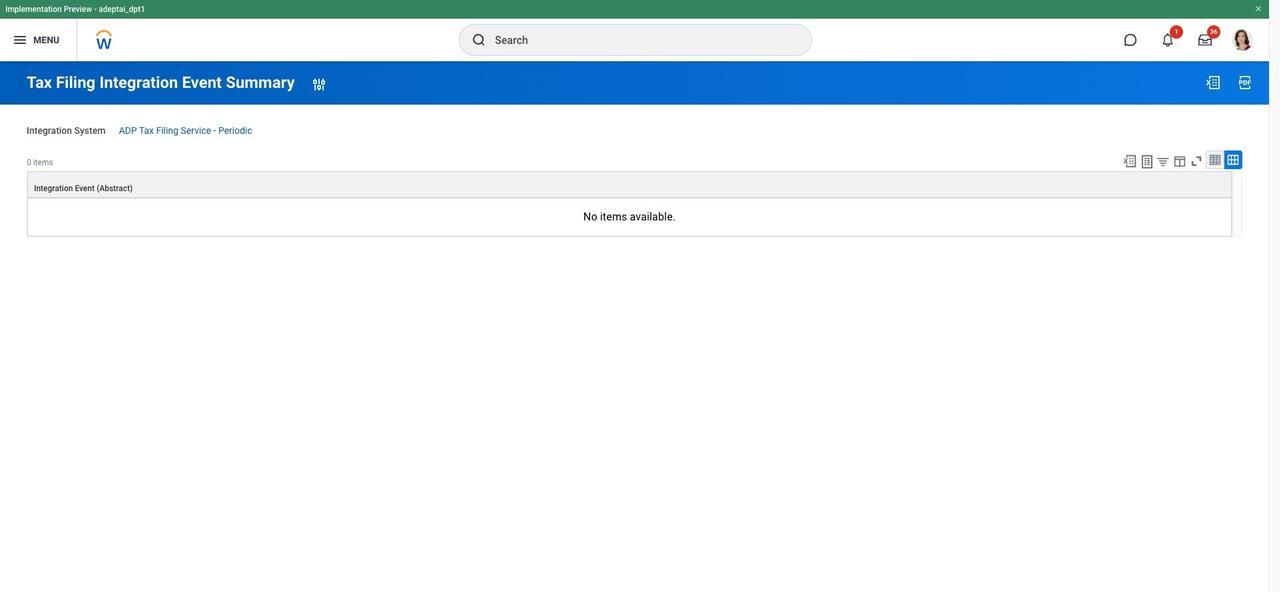 Task type: vqa. For each thing, say whether or not it's contained in the screenshot.
action bar REGION
no



Task type: locate. For each thing, give the bounding box(es) containing it.
click to view/edit grid preferences image
[[1172, 154, 1187, 168]]

main content
[[0, 61, 1269, 249]]

banner
[[0, 0, 1269, 61]]

expand table image
[[1226, 153, 1240, 166]]

fullscreen image
[[1189, 154, 1204, 168]]

export to excel image
[[1205, 75, 1221, 91]]

table image
[[1208, 153, 1222, 166]]

row
[[27, 171, 1232, 198]]

inbox large image
[[1198, 33, 1212, 47]]

toolbar
[[1116, 150, 1242, 171]]

Search Workday  search field
[[495, 25, 784, 55]]

justify image
[[12, 32, 28, 48]]

close environment banner image
[[1254, 5, 1262, 13]]



Task type: describe. For each thing, give the bounding box(es) containing it.
select to filter grid data image
[[1156, 154, 1170, 168]]

profile logan mcneil image
[[1232, 29, 1253, 53]]

change selection image
[[311, 76, 327, 92]]

notifications large image
[[1161, 33, 1174, 47]]

export to excel image
[[1122, 154, 1137, 168]]

view printable version (pdf) image
[[1237, 75, 1253, 91]]

search image
[[471, 32, 487, 48]]

export to worksheets image
[[1139, 154, 1155, 170]]



